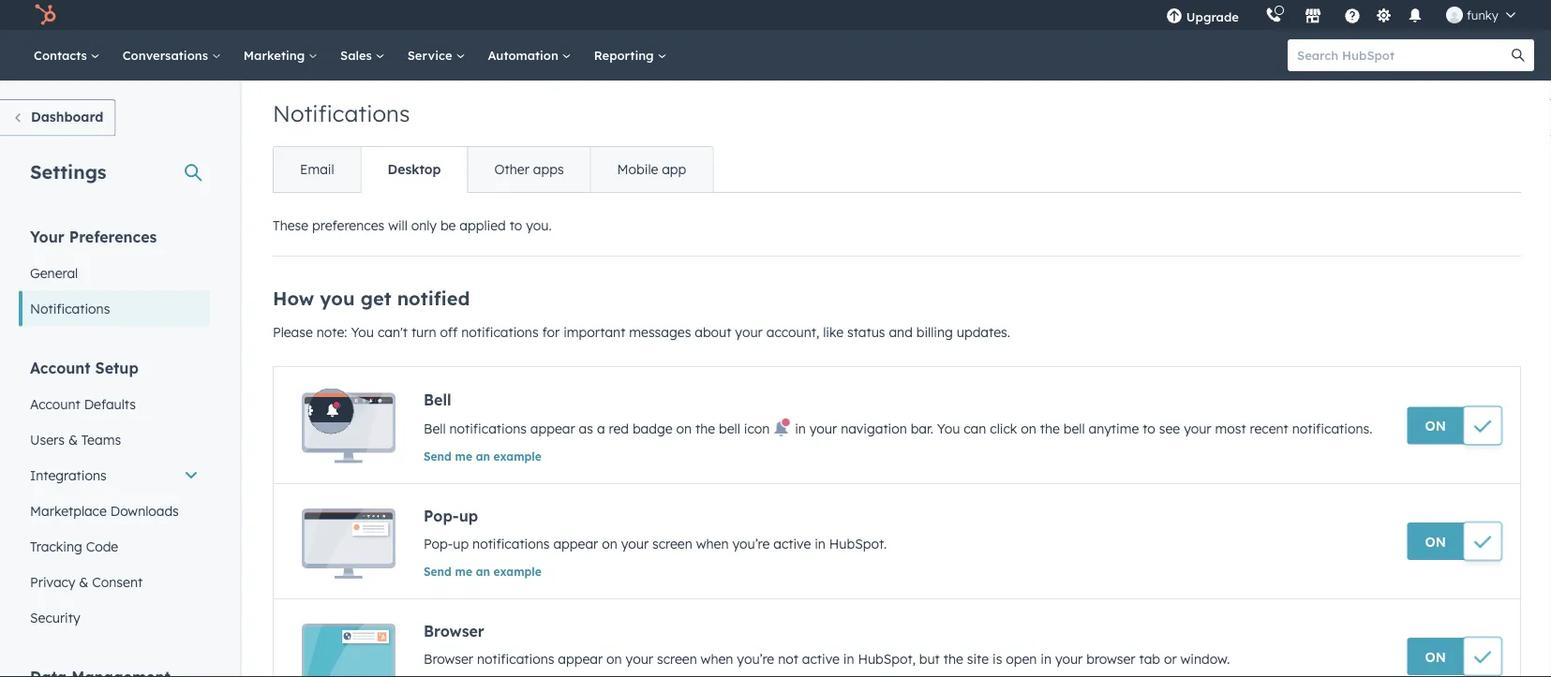 Task type: describe. For each thing, give the bounding box(es) containing it.
on for pop-up
[[1426, 534, 1447, 550]]

pop- for pop-up notifications appear on your screen when you're active in hubspot.
[[424, 536, 453, 553]]

or
[[1164, 652, 1177, 668]]

dashboard
[[31, 109, 103, 125]]

example for pop-up
[[494, 565, 542, 579]]

marketing link
[[232, 30, 329, 81]]

menu containing funky
[[1153, 0, 1529, 30]]

0 vertical spatial notifications
[[273, 99, 410, 128]]

pop- for pop-up
[[424, 507, 459, 526]]

in right the icon
[[795, 421, 806, 437]]

conversations
[[123, 47, 212, 63]]

account defaults
[[30, 396, 136, 413]]

but
[[920, 652, 940, 668]]

you
[[320, 287, 355, 310]]

other apps
[[495, 161, 564, 178]]

up for pop-up notifications appear on your screen when you're active in hubspot.
[[453, 536, 469, 553]]

0 vertical spatial to
[[510, 218, 523, 234]]

general link
[[19, 255, 210, 291]]

0 vertical spatial when
[[696, 536, 729, 553]]

funky button
[[1435, 0, 1527, 30]]

help button
[[1337, 0, 1369, 30]]

general
[[30, 265, 78, 281]]

navigation containing email
[[273, 146, 714, 193]]

funky town image
[[1447, 7, 1463, 23]]

and
[[889, 324, 913, 341]]

funky
[[1467, 7, 1499, 23]]

security link
[[19, 601, 210, 636]]

teams
[[81, 432, 121, 448]]

notifications button
[[1400, 0, 1432, 30]]

on for browser
[[1426, 649, 1447, 666]]

calling icon button
[[1258, 3, 1290, 27]]

email button
[[274, 147, 361, 192]]

your preferences element
[[19, 226, 210, 327]]

consent
[[92, 574, 143, 591]]

most
[[1215, 421, 1247, 437]]

preferences
[[312, 218, 385, 234]]

desktop
[[388, 161, 441, 178]]

1 vertical spatial you're
[[737, 652, 775, 668]]

messages
[[629, 324, 691, 341]]

how
[[273, 287, 314, 310]]

dashboard link
[[0, 99, 116, 136]]

account setup element
[[19, 358, 210, 636]]

status
[[847, 324, 886, 341]]

other apps button
[[467, 147, 590, 192]]

marketplaces button
[[1294, 0, 1333, 30]]

contacts link
[[23, 30, 111, 81]]

tracking code
[[30, 539, 118, 555]]

an for bell
[[476, 450, 490, 464]]

like
[[823, 324, 844, 341]]

account setup
[[30, 359, 139, 377]]

hubspot.
[[830, 536, 887, 553]]

up for pop-up
[[459, 507, 478, 526]]

how you get notified
[[273, 287, 470, 310]]

your preferences
[[30, 227, 157, 246]]

the for badge
[[696, 421, 715, 437]]

only
[[411, 218, 437, 234]]

& for users
[[68, 432, 78, 448]]

marketplace downloads
[[30, 503, 179, 519]]

setup
[[95, 359, 139, 377]]

will
[[388, 218, 408, 234]]

click
[[990, 421, 1018, 437]]

turn
[[411, 324, 436, 341]]

Search HubSpot search field
[[1288, 39, 1518, 71]]

marketing
[[244, 47, 308, 63]]

bar.
[[911, 421, 934, 437]]

1 vertical spatial screen
[[657, 652, 697, 668]]

hubspot,
[[858, 652, 916, 668]]

preferences
[[69, 227, 157, 246]]

users & teams link
[[19, 422, 210, 458]]

account for account setup
[[30, 359, 91, 377]]

browser notifications appear on your screen when you're not active in hubspot, but the site is open in your browser tab or window.
[[424, 652, 1230, 668]]

users & teams
[[30, 432, 121, 448]]

hubspot link
[[23, 4, 70, 26]]

be
[[441, 218, 456, 234]]

in your navigation bar. you can click on the bell anytime to see your most recent notifications.
[[792, 421, 1373, 437]]

1 horizontal spatial you
[[937, 421, 960, 437]]

sales link
[[329, 30, 396, 81]]

notifications link
[[19, 291, 210, 327]]

an for pop-up
[[476, 565, 490, 579]]

1 horizontal spatial to
[[1143, 421, 1156, 437]]

account,
[[767, 324, 820, 341]]

badge
[[633, 421, 673, 437]]

privacy & consent
[[30, 574, 143, 591]]

pop-up notifications appear on your screen when you're active in hubspot.
[[424, 536, 887, 553]]

active for browser
[[802, 652, 840, 668]]

updates.
[[957, 324, 1011, 341]]

mobile app
[[617, 161, 687, 178]]

note:
[[317, 324, 347, 341]]

appear for on
[[558, 652, 603, 668]]

contacts
[[34, 47, 91, 63]]



Task type: locate. For each thing, give the bounding box(es) containing it.
me for bell
[[455, 450, 472, 464]]

0 vertical spatial send me an example button
[[424, 450, 542, 464]]

0 vertical spatial example
[[494, 450, 542, 464]]

notifications
[[273, 99, 410, 128], [30, 300, 110, 317]]

0 vertical spatial &
[[68, 432, 78, 448]]

1 vertical spatial send me an example button
[[424, 565, 542, 579]]

the left the icon
[[696, 421, 715, 437]]

0 vertical spatial on
[[1426, 418, 1447, 435]]

your
[[735, 324, 763, 341], [810, 421, 837, 437], [1184, 421, 1212, 437], [621, 536, 649, 553], [626, 652, 653, 668], [1056, 652, 1083, 668]]

other
[[495, 161, 530, 178]]

1 vertical spatial send me an example
[[424, 565, 542, 579]]

upgrade image
[[1166, 8, 1183, 25]]

0 vertical spatial you
[[351, 324, 374, 341]]

you.
[[526, 218, 552, 234]]

1 vertical spatial you
[[937, 421, 960, 437]]

an up pop-up
[[476, 450, 490, 464]]

1 bell from the left
[[719, 421, 741, 437]]

bell for icon
[[719, 421, 741, 437]]

tracking code link
[[19, 529, 210, 565]]

1 horizontal spatial the
[[944, 652, 964, 668]]

1 vertical spatial on
[[1426, 534, 1447, 550]]

1 vertical spatial browser
[[424, 652, 474, 668]]

1 vertical spatial bell
[[424, 421, 446, 437]]

2 example from the top
[[494, 565, 542, 579]]

search button
[[1503, 39, 1535, 71]]

calling icon image
[[1266, 7, 1282, 24]]

service
[[408, 47, 456, 63]]

1 vertical spatial account
[[30, 396, 80, 413]]

important
[[564, 324, 626, 341]]

menu
[[1153, 0, 1529, 30]]

3 on from the top
[[1426, 649, 1447, 666]]

1 send me an example from the top
[[424, 450, 542, 464]]

for
[[542, 324, 560, 341]]

to left you.
[[510, 218, 523, 234]]

bell left anytime
[[1064, 421, 1085, 437]]

send me an example for bell
[[424, 450, 542, 464]]

0 vertical spatial send
[[424, 450, 452, 464]]

send for bell
[[424, 450, 452, 464]]

me
[[455, 450, 472, 464], [455, 565, 472, 579]]

in
[[795, 421, 806, 437], [815, 536, 826, 553], [844, 652, 855, 668], [1041, 652, 1052, 668]]

0 horizontal spatial &
[[68, 432, 78, 448]]

account for account defaults
[[30, 396, 80, 413]]

integrations button
[[19, 458, 210, 494]]

apps
[[533, 161, 564, 178]]

notifications down general
[[30, 300, 110, 317]]

a
[[597, 421, 605, 437]]

& right users
[[68, 432, 78, 448]]

mobile
[[617, 161, 658, 178]]

mobile app button
[[590, 147, 713, 192]]

marketplaces image
[[1305, 8, 1322, 25]]

can
[[964, 421, 987, 437]]

1 vertical spatial to
[[1143, 421, 1156, 437]]

1 horizontal spatial &
[[79, 574, 88, 591]]

to
[[510, 218, 523, 234], [1143, 421, 1156, 437]]

1 vertical spatial an
[[476, 565, 490, 579]]

window.
[[1181, 652, 1230, 668]]

email
[[300, 161, 334, 178]]

bell for anytime
[[1064, 421, 1085, 437]]

can't
[[378, 324, 408, 341]]

send for pop-up
[[424, 565, 452, 579]]

on
[[1426, 418, 1447, 435], [1426, 534, 1447, 550], [1426, 649, 1447, 666]]

0 horizontal spatial bell
[[719, 421, 741, 437]]

browser for browser notifications appear on your screen when you're not active in hubspot, but the site is open in your browser tab or window.
[[424, 652, 474, 668]]

on for bell
[[1426, 418, 1447, 435]]

you left can't
[[351, 324, 374, 341]]

you left can
[[937, 421, 960, 437]]

code
[[86, 539, 118, 555]]

active for pop-up
[[774, 536, 811, 553]]

1 bell from the top
[[424, 391, 452, 410]]

1 vertical spatial active
[[802, 652, 840, 668]]

bell
[[719, 421, 741, 437], [1064, 421, 1085, 437]]

downloads
[[110, 503, 179, 519]]

off
[[440, 324, 458, 341]]

2 on from the top
[[1426, 534, 1447, 550]]

send me an example down pop-up
[[424, 565, 542, 579]]

you
[[351, 324, 374, 341], [937, 421, 960, 437]]

2 pop- from the top
[[424, 536, 453, 553]]

0 vertical spatial screen
[[653, 536, 693, 553]]

me up pop-up
[[455, 450, 472, 464]]

sales
[[340, 47, 376, 63]]

users
[[30, 432, 65, 448]]

0 vertical spatial account
[[30, 359, 91, 377]]

& right privacy in the bottom left of the page
[[79, 574, 88, 591]]

1 send from the top
[[424, 450, 452, 464]]

pop-up
[[424, 507, 478, 526]]

1 pop- from the top
[[424, 507, 459, 526]]

active left hubspot. on the right bottom
[[774, 536, 811, 553]]

send
[[424, 450, 452, 464], [424, 565, 452, 579]]

2 me from the top
[[455, 565, 472, 579]]

in left hubspot. on the right bottom
[[815, 536, 826, 553]]

send me an example for pop-up
[[424, 565, 542, 579]]

browser
[[1087, 652, 1136, 668]]

0 vertical spatial you're
[[733, 536, 770, 553]]

you're
[[733, 536, 770, 553], [737, 652, 775, 668]]

0 vertical spatial send me an example
[[424, 450, 542, 464]]

notifications image
[[1407, 8, 1424, 25]]

open
[[1006, 652, 1037, 668]]

these preferences will only be applied to you.
[[273, 218, 552, 234]]

icon
[[744, 421, 770, 437]]

1 me from the top
[[455, 450, 472, 464]]

1 vertical spatial send
[[424, 565, 452, 579]]

site
[[967, 652, 989, 668]]

0 vertical spatial pop-
[[424, 507, 459, 526]]

account defaults link
[[19, 387, 210, 422]]

to left see
[[1143, 421, 1156, 437]]

notifications down sales
[[273, 99, 410, 128]]

1 vertical spatial pop-
[[424, 536, 453, 553]]

help image
[[1344, 8, 1361, 25]]

bell for bell notifications appear as a red badge on the bell icon
[[424, 421, 446, 437]]

the for click
[[1040, 421, 1060, 437]]

1 on from the top
[[1426, 418, 1447, 435]]

bell left the icon
[[719, 421, 741, 437]]

service link
[[396, 30, 477, 81]]

0 vertical spatial me
[[455, 450, 472, 464]]

in right open at the bottom right of the page
[[1041, 652, 1052, 668]]

send up pop-up
[[424, 450, 452, 464]]

navigation
[[841, 421, 907, 437]]

privacy & consent link
[[19, 565, 210, 601]]

2 horizontal spatial the
[[1040, 421, 1060, 437]]

0 horizontal spatial notifications
[[30, 300, 110, 317]]

please note: you can't turn off notifications for important messages about your account, like status and billing updates.
[[273, 324, 1011, 341]]

your
[[30, 227, 65, 246]]

notified
[[397, 287, 470, 310]]

recent
[[1250, 421, 1289, 437]]

2 bell from the top
[[424, 421, 446, 437]]

bell up pop-up
[[424, 421, 446, 437]]

me for pop-up
[[455, 565, 472, 579]]

account up account defaults
[[30, 359, 91, 377]]

the right the but
[[944, 652, 964, 668]]

0 vertical spatial bell
[[424, 391, 452, 410]]

1 an from the top
[[476, 450, 490, 464]]

notifications inside notifications link
[[30, 300, 110, 317]]

up
[[459, 507, 478, 526], [453, 536, 469, 553]]

me down pop-up
[[455, 565, 472, 579]]

see
[[1160, 421, 1181, 437]]

1 horizontal spatial bell
[[1064, 421, 1085, 437]]

about
[[695, 324, 732, 341]]

0 horizontal spatial the
[[696, 421, 715, 437]]

billing
[[917, 324, 953, 341]]

0 vertical spatial an
[[476, 450, 490, 464]]

&
[[68, 432, 78, 448], [79, 574, 88, 591]]

send me an example button
[[424, 450, 542, 464], [424, 565, 542, 579]]

send me an example up pop-up
[[424, 450, 542, 464]]

automation link
[[477, 30, 583, 81]]

these
[[273, 218, 309, 234]]

& for privacy
[[79, 574, 88, 591]]

integrations
[[30, 467, 107, 484]]

1 example from the top
[[494, 450, 542, 464]]

example for bell
[[494, 450, 542, 464]]

send me an example button down pop-up
[[424, 565, 542, 579]]

2 an from the top
[[476, 565, 490, 579]]

send me an example button for pop-up
[[424, 565, 542, 579]]

an down pop-up
[[476, 565, 490, 579]]

desktop button
[[361, 147, 467, 192]]

settings
[[30, 160, 106, 183]]

2 browser from the top
[[424, 652, 474, 668]]

reporting
[[594, 47, 658, 63]]

0 vertical spatial browser
[[424, 623, 485, 641]]

upgrade
[[1187, 9, 1239, 24]]

tab
[[1140, 652, 1161, 668]]

send me an example button up pop-up
[[424, 450, 542, 464]]

privacy
[[30, 574, 75, 591]]

navigation
[[273, 146, 714, 193]]

2 send me an example from the top
[[424, 565, 542, 579]]

send me an example button for bell
[[424, 450, 542, 464]]

send down pop-up
[[424, 565, 452, 579]]

0 vertical spatial appear
[[530, 421, 575, 437]]

1 vertical spatial notifications
[[30, 300, 110, 317]]

1 vertical spatial up
[[453, 536, 469, 553]]

conversations link
[[111, 30, 232, 81]]

appear for as
[[530, 421, 575, 437]]

please
[[273, 324, 313, 341]]

bell for bell
[[424, 391, 452, 410]]

1 browser from the top
[[424, 623, 485, 641]]

marketplace
[[30, 503, 107, 519]]

1 horizontal spatial notifications
[[273, 99, 410, 128]]

the right click on the bottom right of the page
[[1040, 421, 1060, 437]]

settings image
[[1376, 8, 1393, 25]]

1 vertical spatial example
[[494, 565, 542, 579]]

example
[[494, 450, 542, 464], [494, 565, 542, 579]]

an
[[476, 450, 490, 464], [476, 565, 490, 579]]

settings link
[[1372, 5, 1396, 25]]

applied
[[460, 218, 506, 234]]

bell down off at the left of page
[[424, 391, 452, 410]]

2 vertical spatial appear
[[558, 652, 603, 668]]

2 bell from the left
[[1064, 421, 1085, 437]]

2 vertical spatial on
[[1426, 649, 1447, 666]]

hubspot image
[[34, 4, 56, 26]]

active right not
[[802, 652, 840, 668]]

2 send from the top
[[424, 565, 452, 579]]

0 vertical spatial up
[[459, 507, 478, 526]]

marketplace downloads link
[[19, 494, 210, 529]]

1 vertical spatial when
[[701, 652, 734, 668]]

1 vertical spatial me
[[455, 565, 472, 579]]

1 send me an example button from the top
[[424, 450, 542, 464]]

0 vertical spatial active
[[774, 536, 811, 553]]

browser
[[424, 623, 485, 641], [424, 652, 474, 668]]

0 horizontal spatial to
[[510, 218, 523, 234]]

search image
[[1512, 49, 1525, 62]]

notifications.
[[1293, 421, 1373, 437]]

2 account from the top
[[30, 396, 80, 413]]

1 vertical spatial appear
[[554, 536, 598, 553]]

not
[[778, 652, 799, 668]]

account up users
[[30, 396, 80, 413]]

1 account from the top
[[30, 359, 91, 377]]

in left hubspot, at right bottom
[[844, 652, 855, 668]]

browser for browser
[[424, 623, 485, 641]]

when
[[696, 536, 729, 553], [701, 652, 734, 668]]

2 send me an example button from the top
[[424, 565, 542, 579]]

as
[[579, 421, 593, 437]]

the
[[696, 421, 715, 437], [1040, 421, 1060, 437], [944, 652, 964, 668]]

1 vertical spatial &
[[79, 574, 88, 591]]

0 horizontal spatial you
[[351, 324, 374, 341]]



Task type: vqa. For each thing, say whether or not it's contained in the screenshot.
'SALES' inside the "Talk to Sales" button
no



